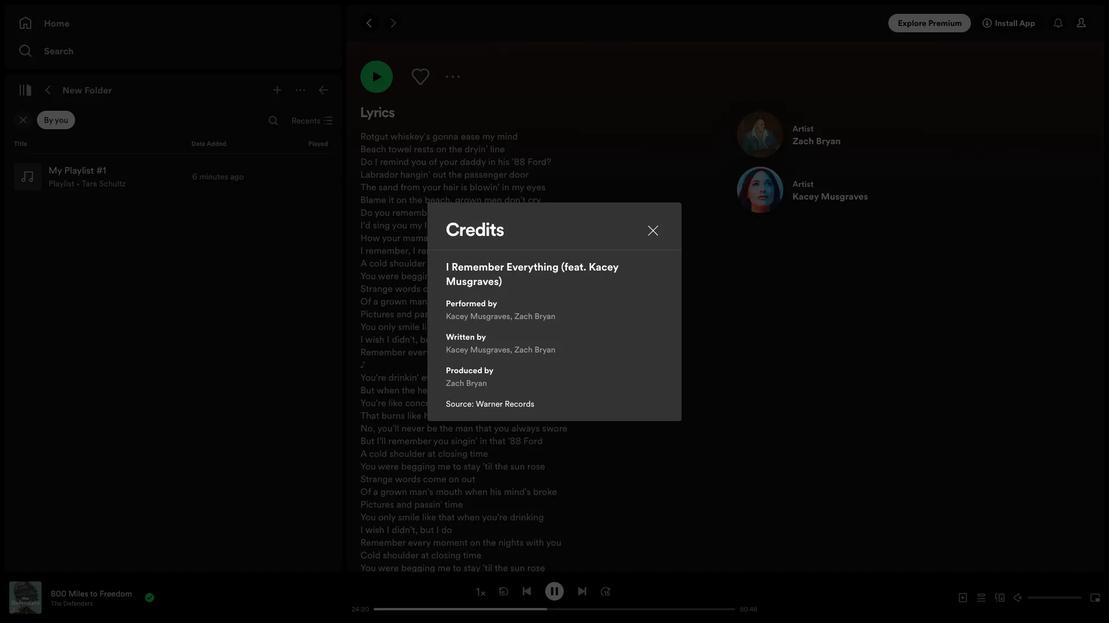 Task type: vqa. For each thing, say whether or not it's contained in the screenshot.
"Skip back 15 seconds" 'icon'
yes



Task type: describe. For each thing, give the bounding box(es) containing it.
•
[[76, 178, 80, 189]]

1 'til from the top
[[483, 270, 492, 282]]

1 begging from the top
[[401, 270, 435, 282]]

0 vertical spatial his
[[498, 155, 510, 168]]

1 vertical spatial hell
[[424, 410, 439, 422]]

player controls element
[[346, 583, 763, 614]]

whiskey's
[[390, 130, 430, 143]]

zach bryan image
[[737, 111, 783, 158]]

written by kacey musgraves zach bryan
[[446, 331, 556, 356]]

1 man's from the top
[[409, 295, 433, 308]]

1 horizontal spatial gonna
[[467, 384, 493, 397]]

daddy
[[460, 155, 486, 168]]

kacey inside artist kacey musgraves
[[793, 190, 819, 203]]

rests
[[414, 143, 434, 155]]

2 didn't, from the top
[[392, 524, 418, 537]]

2 mind's from the top
[[504, 486, 531, 499]]

the inside 800 miles to freedom the defenders
[[51, 600, 62, 609]]

3 rose from the top
[[527, 562, 545, 575]]

2 passin' from the top
[[414, 499, 442, 511]]

burns
[[382, 410, 405, 422]]

rotgut whiskey's gonna ease my mind beach towel rests on the dryin' line do i remind you of your daddy in his '88 ford? labrador hangin' out the passenger door the sand from your hair is blowin' in my eyes blame it on the beach, grown men don't cry do you remember that beat down basement couch? i'd sing you my love songs and you'd tell me about how your mama ran off and pawned her ring i remember, i remember everything a cold shoulder at closing time you were begging me to stay 'til the sun rose strange words come on out of a grown man's mouth when his mind's broke pictures and passin' time you only smile like that when you're drinking i wish i didn't, but i do remember every moment on the nights with you ♪ you're drinkin' everything to ease your mind but when the hell are you gonna ease mine? you're like concrete feet in the summer heat that burns like hell when two souls meet no, you'll never be the man that you always swore but i'll remember you singin' in that '88 ford a cold shoulder at closing time you were begging me to stay 'til the sun rose strange words come on out of a grown man's mouth when his mind's broke pictures and passin' time you only smile like that when you're drinking i wish i didn't, but i do remember every moment on the nights with you cold shoulder at closing time you were begging me to stay 'til the sun rose
[[360, 130, 576, 575]]

2 vertical spatial grown
[[380, 486, 407, 499]]

2 but from the top
[[360, 435, 374, 448]]

2 vertical spatial remember
[[360, 537, 406, 549]]

defenders
[[63, 600, 93, 609]]

♪
[[360, 359, 365, 371]]

1 vertical spatial '88
[[508, 435, 521, 448]]

Recents, List view field
[[282, 111, 340, 130]]

produced
[[446, 365, 482, 376]]

1 you're from the top
[[482, 321, 508, 333]]

1 a from the top
[[360, 257, 367, 270]]

mama
[[403, 232, 428, 244]]

records
[[505, 398, 534, 410]]

2 smile from the top
[[398, 511, 420, 524]]

date added
[[191, 140, 226, 148]]

i'd
[[360, 219, 371, 232]]

beat
[[456, 206, 475, 219]]

meet
[[508, 410, 529, 422]]

1 you're from the top
[[360, 371, 386, 384]]

:
[[472, 398, 474, 410]]

on up performed
[[449, 282, 459, 295]]

1 but from the top
[[420, 333, 434, 346]]

never
[[402, 422, 425, 435]]

i'll
[[377, 435, 386, 448]]

1 of from the top
[[360, 295, 371, 308]]

on right 'it'
[[396, 194, 407, 206]]

2 vertical spatial remember
[[388, 435, 431, 448]]

group inside "main" element
[[9, 158, 337, 195]]

drinkin'
[[388, 371, 419, 384]]

by for performed by
[[488, 298, 497, 309]]

ease up the daddy
[[461, 130, 480, 143]]

feet
[[444, 397, 461, 410]]

it
[[388, 194, 394, 206]]

0 vertical spatial gonna
[[433, 130, 458, 143]]

none search field inside "main" element
[[264, 111, 282, 130]]

kacey musgraves image
[[737, 167, 783, 213]]

sand
[[379, 181, 398, 194]]

beach
[[360, 143, 386, 155]]

0 vertical spatial hell
[[417, 384, 432, 397]]

1 strange from the top
[[360, 282, 393, 295]]

musgraves inside artist kacey musgraves
[[821, 190, 868, 203]]

to inside 800 miles to freedom the defenders
[[90, 588, 98, 600]]

cry
[[528, 194, 541, 206]]

2 nights from the top
[[498, 537, 524, 549]]

ease up warner
[[479, 371, 498, 384]]

don't
[[504, 194, 526, 206]]

on up change speed icon
[[470, 537, 480, 549]]

0 vertical spatial grown
[[455, 194, 482, 206]]

2 do from the top
[[441, 524, 452, 537]]

credits
[[446, 222, 504, 241]]

miles
[[68, 588, 88, 600]]

men
[[484, 194, 502, 206]]

mine?
[[517, 384, 542, 397]]

1 you from the top
[[360, 270, 376, 282]]

zach inside "performed by kacey musgraves zach bryan"
[[514, 310, 533, 322]]

passenger
[[464, 168, 507, 181]]

of
[[429, 155, 437, 168]]

volume off image
[[1014, 594, 1023, 603]]

bryan inside "performed by kacey musgraves zach bryan"
[[535, 310, 556, 322]]

next image
[[578, 587, 587, 596]]

premium
[[928, 17, 962, 29]]

new folder button
[[60, 81, 114, 99]]

install app
[[995, 17, 1035, 29]]

1 every from the top
[[408, 346, 431, 359]]

2 you from the top
[[360, 321, 376, 333]]

zach inside written by kacey musgraves zach bryan
[[514, 344, 533, 356]]

1 vertical spatial at
[[428, 448, 436, 460]]

ring
[[529, 232, 545, 244]]

that
[[360, 410, 379, 422]]

2 every from the top
[[408, 537, 431, 549]]

50:46
[[740, 606, 758, 614]]

2 broke from the top
[[533, 486, 557, 499]]

1 come from the top
[[423, 282, 446, 295]]

kacey inside i remember everything (feat. kacey musgraves)
[[589, 260, 618, 274]]

2 wish from the top
[[365, 524, 384, 537]]

2 vertical spatial closing
[[431, 549, 461, 562]]

hangin'
[[400, 168, 430, 181]]

your left hair
[[422, 181, 441, 194]]

3 you from the top
[[360, 460, 376, 473]]

2 vertical spatial my
[[410, 219, 422, 232]]

2 strange from the top
[[360, 473, 393, 486]]

title
[[14, 140, 27, 148]]

tara
[[82, 178, 97, 189]]

1 were from the top
[[378, 270, 399, 282]]

search link
[[18, 39, 328, 62]]

1 a from the top
[[373, 295, 378, 308]]

2 mouth from the top
[[436, 486, 463, 499]]

played
[[308, 140, 328, 148]]

1 sun from the top
[[510, 270, 525, 282]]

2 sun from the top
[[510, 460, 525, 473]]

remember,
[[365, 244, 411, 257]]

line
[[490, 143, 505, 155]]

2 man's from the top
[[409, 486, 433, 499]]

2 come from the top
[[423, 473, 446, 486]]

800 miles to freedom the defenders
[[51, 588, 132, 609]]

1 didn't, from the top
[[392, 333, 418, 346]]

5 you from the top
[[360, 562, 376, 575]]

added
[[207, 140, 226, 148]]

home
[[44, 17, 70, 29]]

cold
[[360, 549, 380, 562]]

kacey inside written by kacey musgraves zach bryan
[[446, 344, 468, 356]]

1 but from the top
[[360, 384, 374, 397]]

1 vertical spatial his
[[490, 295, 502, 308]]

close button
[[644, 221, 663, 243]]

are
[[435, 384, 448, 397]]

1 do from the top
[[441, 333, 452, 346]]

schultz
[[99, 178, 126, 189]]

dryin'
[[465, 143, 488, 155]]

1 vertical spatial closing
[[438, 448, 468, 460]]

2 a from the top
[[360, 448, 367, 460]]

2 with from the top
[[526, 537, 544, 549]]

blowin'
[[470, 181, 500, 194]]

you inside option
[[55, 114, 68, 126]]

ease up the records
[[496, 384, 515, 397]]

1 rose from the top
[[527, 270, 545, 282]]

2 begging from the top
[[401, 460, 435, 473]]

freedom
[[100, 588, 132, 600]]

1 pictures from the top
[[360, 308, 394, 321]]

800
[[51, 588, 66, 600]]

install app link
[[976, 14, 1044, 32]]

bryan inside artist zach bryan
[[816, 135, 841, 147]]

800 miles to freedom link
[[51, 588, 132, 600]]

swore
[[542, 422, 567, 435]]

0 vertical spatial '88
[[512, 155, 525, 168]]

remember inside i remember everything (feat. kacey musgraves)
[[452, 260, 504, 274]]

kacey inside "performed by kacey musgraves zach bryan"
[[446, 310, 468, 322]]

0 vertical spatial remember
[[392, 206, 435, 219]]

musgraves)
[[446, 274, 502, 289]]

1 vertical spatial my
[[512, 181, 524, 194]]

rotgut
[[360, 130, 388, 143]]

explore premium button
[[889, 14, 971, 32]]

1 nights from the top
[[498, 346, 524, 359]]

date
[[191, 140, 205, 148]]

couch?
[[546, 206, 576, 219]]

her
[[513, 232, 527, 244]]

tell
[[513, 219, 526, 232]]

kacey musgraves link
[[793, 190, 962, 203]]

love
[[425, 219, 442, 232]]

remind
[[380, 155, 409, 168]]

1 vertical spatial shoulder
[[389, 448, 425, 460]]

2 but from the top
[[420, 524, 434, 537]]

sing
[[373, 219, 390, 232]]

your right how
[[382, 232, 401, 244]]

everything
[[506, 260, 559, 274]]



Task type: locate. For each thing, give the bounding box(es) containing it.
0 horizontal spatial the
[[51, 600, 62, 609]]

0 vertical spatial my
[[482, 130, 495, 143]]

0 vertical spatial strange
[[360, 282, 393, 295]]

every
[[408, 346, 431, 359], [408, 537, 431, 549]]

close image
[[648, 226, 659, 236]]

with up 'previous' icon
[[526, 537, 544, 549]]

heat
[[524, 397, 542, 410]]

but
[[360, 384, 374, 397], [360, 435, 374, 448]]

2 vertical spatial out
[[462, 473, 475, 486]]

stay up performed
[[464, 270, 480, 282]]

1 vertical spatial mind's
[[504, 486, 531, 499]]

you're up the no,
[[360, 397, 386, 410]]

1 do from the top
[[360, 155, 373, 168]]

1 vertical spatial were
[[378, 460, 399, 473]]

0 vertical spatial musgraves
[[821, 190, 868, 203]]

man
[[455, 422, 473, 435]]

is
[[461, 181, 467, 194]]

written
[[446, 331, 475, 343]]

by inside "performed by kacey musgraves zach bryan"
[[488, 298, 497, 309]]

0 horizontal spatial gonna
[[433, 130, 458, 143]]

hell left 'feet' on the left of page
[[424, 410, 439, 422]]

0 vertical spatial sun
[[510, 270, 525, 282]]

you'll
[[377, 422, 399, 435]]

summer
[[488, 397, 522, 410]]

1 mind's from the top
[[504, 295, 531, 308]]

now playing: 800 miles to freedom by the defenders footer
[[9, 582, 335, 615]]

what's new image
[[1054, 18, 1063, 28]]

2 rose from the top
[[527, 460, 545, 473]]

0 vertical spatial but
[[360, 384, 374, 397]]

only up cold in the left of the page
[[378, 511, 396, 524]]

0 vertical spatial the
[[360, 181, 376, 194]]

by inside produced by zach bryan
[[484, 365, 494, 376]]

bryan inside produced by zach bryan
[[466, 378, 487, 389]]

2 moment from the top
[[433, 537, 468, 549]]

2 'til from the top
[[483, 460, 492, 473]]

my left love
[[410, 219, 422, 232]]

skip back 15 seconds image
[[499, 587, 508, 596]]

every right cold in the left of the page
[[408, 537, 431, 549]]

change speed image
[[475, 587, 486, 598]]

i remember everything (feat. kacey musgraves)
[[446, 260, 618, 289]]

smile
[[398, 321, 420, 333], [398, 511, 420, 524]]

1 vertical spatial man's
[[409, 486, 433, 499]]

from
[[400, 181, 420, 194]]

0 vertical spatial you're
[[360, 371, 386, 384]]

mind's down ford
[[504, 486, 531, 499]]

new
[[62, 84, 82, 96]]

stay up change speed icon
[[464, 562, 480, 575]]

zach up written by kacey musgraves zach bryan at the bottom of the page
[[514, 310, 533, 322]]

0 vertical spatial every
[[408, 346, 431, 359]]

mind's down i remember everything (feat. kacey musgraves)
[[504, 295, 531, 308]]

a left i'll
[[360, 448, 367, 460]]

clear filters image
[[18, 116, 28, 125]]

concrete
[[405, 397, 442, 410]]

out down singin'
[[462, 473, 475, 486]]

pictures up cold in the left of the page
[[360, 499, 394, 511]]

2 vertical spatial were
[[378, 562, 399, 575]]

by right performed
[[488, 298, 497, 309]]

shoulder down never
[[389, 448, 425, 460]]

0 vertical spatial with
[[526, 346, 544, 359]]

1 vertical spatial sun
[[510, 460, 525, 473]]

on down singin'
[[449, 473, 459, 486]]

rose up 'previous' icon
[[527, 562, 545, 575]]

rose down ford
[[527, 460, 545, 473]]

musgraves inside written by kacey musgraves zach bryan
[[470, 344, 510, 356]]

zach inside artist zach bryan
[[793, 135, 814, 147]]

group containing playlist
[[9, 158, 337, 195]]

mouth
[[436, 295, 463, 308], [436, 486, 463, 499]]

0 vertical spatial do
[[441, 333, 452, 346]]

basement
[[503, 206, 544, 219]]

go back image
[[365, 18, 374, 28]]

1 vertical spatial nights
[[498, 537, 524, 549]]

3 sun from the top
[[510, 562, 525, 575]]

you down remember,
[[360, 270, 376, 282]]

bryan down i remember everything (feat. kacey musgraves)
[[535, 310, 556, 322]]

1 vertical spatial do
[[441, 524, 452, 537]]

main element
[[5, 5, 342, 573]]

0 vertical spatial a
[[373, 295, 378, 308]]

1 horizontal spatial mind
[[521, 371, 541, 384]]

ran
[[431, 232, 444, 244]]

1 cold from the top
[[369, 257, 387, 270]]

1 mouth from the top
[[436, 295, 463, 308]]

wish
[[365, 333, 384, 346], [365, 524, 384, 537]]

nights up "mine?"
[[498, 346, 524, 359]]

strange down i'll
[[360, 473, 393, 486]]

remember down love
[[418, 244, 461, 257]]

by for written by
[[477, 331, 486, 343]]

(feat.
[[561, 260, 586, 274]]

strange
[[360, 282, 393, 295], [360, 473, 393, 486]]

2 vertical spatial stay
[[464, 562, 480, 575]]

0 vertical spatial stay
[[464, 270, 480, 282]]

2 you're from the top
[[482, 511, 508, 524]]

by inside written by kacey musgraves zach bryan
[[477, 331, 486, 343]]

1 vertical spatial rose
[[527, 460, 545, 473]]

2 vertical spatial begging
[[401, 562, 435, 575]]

on up produced
[[470, 346, 480, 359]]

1 vertical spatial words
[[395, 473, 421, 486]]

1 broke from the top
[[533, 295, 557, 308]]

moment
[[433, 346, 468, 359], [433, 537, 468, 549]]

0 vertical spatial closing
[[438, 257, 468, 270]]

3 stay from the top
[[464, 562, 480, 575]]

0 vertical spatial begging
[[401, 270, 435, 282]]

1 vertical spatial by
[[477, 331, 486, 343]]

None search field
[[264, 111, 282, 130]]

pause image
[[550, 587, 559, 596]]

but up that
[[360, 384, 374, 397]]

1 vertical spatial do
[[360, 206, 373, 219]]

1 vertical spatial broke
[[533, 486, 557, 499]]

0 vertical spatial of
[[360, 295, 371, 308]]

1 vertical spatial but
[[420, 524, 434, 537]]

i inside i remember everything (feat. kacey musgraves)
[[446, 260, 449, 274]]

my up the daddy
[[482, 130, 495, 143]]

labrador
[[360, 168, 398, 181]]

be
[[427, 422, 437, 435]]

do left sing in the top left of the page
[[360, 206, 373, 219]]

songs
[[444, 219, 468, 232]]

1 vertical spatial smile
[[398, 511, 420, 524]]

with
[[526, 346, 544, 359], [526, 537, 544, 549]]

1 vertical spatial you're
[[482, 511, 508, 524]]

0 vertical spatial rose
[[527, 270, 545, 282]]

2 artist from the top
[[793, 179, 814, 190]]

2 words from the top
[[395, 473, 421, 486]]

1 vertical spatial remember
[[418, 244, 461, 257]]

1 stay from the top
[[464, 270, 480, 282]]

remember
[[452, 260, 504, 274], [360, 346, 406, 359], [360, 537, 406, 549]]

me
[[528, 219, 541, 232], [438, 270, 451, 282], [438, 460, 451, 473], [438, 562, 451, 575]]

0 vertical spatial mind
[[497, 130, 518, 143]]

begging right cold in the left of the page
[[401, 562, 435, 575]]

at right cold in the left of the page
[[421, 549, 429, 562]]

3 were from the top
[[378, 562, 399, 575]]

artist right kacey musgraves image
[[793, 179, 814, 190]]

0 vertical spatial wish
[[365, 333, 384, 346]]

1 vertical spatial only
[[378, 511, 396, 524]]

like
[[422, 321, 436, 333], [388, 397, 403, 410], [407, 410, 421, 422], [422, 511, 436, 524]]

artist
[[793, 123, 814, 135], [793, 179, 814, 190]]

1 vertical spatial cold
[[369, 448, 387, 460]]

0 vertical spatial didn't,
[[392, 333, 418, 346]]

everything up 'feet' on the left of page
[[421, 371, 466, 384]]

1 words from the top
[[395, 282, 421, 295]]

bryan up artist kacey musgraves
[[816, 135, 841, 147]]

2 were from the top
[[378, 460, 399, 473]]

1 vertical spatial mouth
[[436, 486, 463, 499]]

1 vertical spatial come
[[423, 473, 446, 486]]

broke down ford
[[533, 486, 557, 499]]

1 moment from the top
[[433, 346, 468, 359]]

zach inside produced by zach bryan
[[446, 378, 464, 389]]

bryan down produced
[[466, 378, 487, 389]]

time
[[470, 257, 488, 270], [445, 308, 463, 321], [470, 448, 488, 460], [445, 499, 463, 511], [463, 549, 482, 562]]

no,
[[360, 422, 375, 435]]

0 vertical spatial drinking
[[510, 321, 544, 333]]

do down rotgut
[[360, 155, 373, 168]]

0 vertical spatial come
[[423, 282, 446, 295]]

by you
[[44, 114, 68, 126]]

zach right zach bryan image
[[793, 135, 814, 147]]

1 vertical spatial didn't,
[[392, 524, 418, 537]]

lyrics
[[360, 107, 395, 121]]

1 vertical spatial out
[[462, 282, 475, 295]]

ford
[[524, 435, 543, 448]]

0 vertical spatial moment
[[433, 346, 468, 359]]

towel
[[388, 143, 412, 155]]

out right hangin'
[[433, 168, 446, 181]]

1 vertical spatial remember
[[360, 346, 406, 359]]

0 vertical spatial only
[[378, 321, 396, 333]]

your
[[439, 155, 458, 168], [422, 181, 441, 194], [382, 232, 401, 244], [500, 371, 518, 384]]

you up 24:20
[[360, 562, 376, 575]]

zach down produced
[[446, 378, 464, 389]]

source
[[446, 398, 472, 410]]

1 vertical spatial 'til
[[483, 460, 492, 473]]

didn't,
[[392, 333, 418, 346], [392, 524, 418, 537]]

performed
[[446, 298, 486, 309]]

you up ♪
[[360, 321, 376, 333]]

2 cold from the top
[[369, 448, 387, 460]]

everything
[[463, 244, 507, 257], [421, 371, 466, 384]]

begging down never
[[401, 460, 435, 473]]

2 stay from the top
[[464, 460, 480, 473]]

go forward image
[[388, 18, 397, 28]]

of
[[360, 295, 371, 308], [360, 486, 371, 499]]

'88 left ford
[[508, 435, 521, 448]]

kacey right (feat.
[[589, 260, 618, 274]]

0 vertical spatial do
[[360, 155, 373, 168]]

always
[[512, 422, 540, 435]]

0 horizontal spatial my
[[410, 219, 422, 232]]

i remember everything (feat. kacey musgraves) image
[[360, 0, 494, 33]]

musgraves
[[821, 190, 868, 203], [470, 310, 510, 322], [470, 344, 510, 356]]

mind's
[[504, 295, 531, 308], [504, 486, 531, 499]]

2 of from the top
[[360, 486, 371, 499]]

1 drinking from the top
[[510, 321, 544, 333]]

1 vertical spatial artist
[[793, 179, 814, 190]]

words down remember,
[[395, 282, 421, 295]]

explore premium
[[898, 17, 962, 29]]

nights up skip back 15 seconds image
[[498, 537, 524, 549]]

1 vertical spatial but
[[360, 435, 374, 448]]

out up performed
[[462, 282, 475, 295]]

1 vertical spatial a
[[360, 448, 367, 460]]

previous image
[[522, 587, 531, 596]]

0 vertical spatial 'til
[[483, 270, 492, 282]]

come
[[423, 282, 446, 295], [423, 473, 446, 486]]

your up summer
[[500, 371, 518, 384]]

come down be
[[423, 473, 446, 486]]

'88 left ford?
[[512, 155, 525, 168]]

zach up "mine?"
[[514, 344, 533, 356]]

and
[[471, 219, 486, 232], [460, 232, 475, 244], [397, 308, 412, 321], [397, 499, 412, 511]]

1 vertical spatial pictures
[[360, 499, 394, 511]]

1 vertical spatial grown
[[380, 295, 407, 308]]

1 only from the top
[[378, 321, 396, 333]]

pictures
[[360, 308, 394, 321], [360, 499, 394, 511]]

beach,
[[425, 194, 453, 206]]

2 vertical spatial sun
[[510, 562, 525, 575]]

mouth down the musgraves)
[[436, 295, 463, 308]]

2 a from the top
[[373, 486, 378, 499]]

artist for kacey
[[793, 179, 814, 190]]

stay
[[464, 270, 480, 282], [464, 460, 480, 473], [464, 562, 480, 575]]

a down remember,
[[373, 295, 378, 308]]

you up cold in the left of the page
[[360, 511, 376, 524]]

2 vertical spatial his
[[490, 486, 502, 499]]

only up drinkin'
[[378, 321, 396, 333]]

skip forward 15 seconds image
[[601, 587, 610, 596]]

but left i'll
[[360, 435, 374, 448]]

down
[[477, 206, 500, 219]]

0 vertical spatial out
[[433, 168, 446, 181]]

artist inside artist zach bryan
[[793, 123, 814, 135]]

0 vertical spatial by
[[488, 298, 497, 309]]

pictures up ♪
[[360, 308, 394, 321]]

artist for zach
[[793, 123, 814, 135]]

mind right dryin'
[[497, 130, 518, 143]]

sun up "performed by kacey musgraves zach bryan"
[[510, 270, 525, 282]]

1 with from the top
[[526, 346, 544, 359]]

2 do from the top
[[360, 206, 373, 219]]

1 vertical spatial every
[[408, 537, 431, 549]]

in right the daddy
[[488, 155, 496, 168]]

'til up change speed icon
[[483, 562, 492, 575]]

mind up heat
[[521, 371, 541, 384]]

artist right zach bryan image
[[793, 123, 814, 135]]

remember up mama
[[392, 206, 435, 219]]

0 vertical spatial nights
[[498, 346, 524, 359]]

by
[[44, 114, 53, 126]]

out
[[433, 168, 446, 181], [462, 282, 475, 295], [462, 473, 475, 486]]

'til down souls
[[483, 460, 492, 473]]

sun up 'previous' icon
[[510, 562, 525, 575]]

kacey
[[793, 190, 819, 203], [589, 260, 618, 274], [446, 310, 468, 322], [446, 344, 468, 356]]

by right produced
[[484, 365, 494, 376]]

1 vertical spatial mind
[[521, 371, 541, 384]]

my left eyes at the left
[[512, 181, 524, 194]]

2 only from the top
[[378, 511, 396, 524]]

2 vertical spatial shoulder
[[383, 549, 419, 562]]

2 drinking from the top
[[510, 511, 544, 524]]

artist inside artist kacey musgraves
[[793, 179, 814, 190]]

two
[[466, 410, 482, 422]]

sun
[[510, 270, 525, 282], [510, 460, 525, 473], [510, 562, 525, 575]]

home link
[[18, 12, 328, 35]]

by right "written"
[[477, 331, 486, 343]]

the left sand
[[360, 181, 376, 194]]

musgraves inside "performed by kacey musgraves zach bryan"
[[470, 310, 510, 322]]

0 vertical spatial remember
[[452, 260, 504, 274]]

1 wish from the top
[[365, 333, 384, 346]]

shoulder down mama
[[389, 257, 425, 270]]

1 vertical spatial stay
[[464, 460, 480, 473]]

cold down how
[[369, 257, 387, 270]]

2 you're from the top
[[360, 397, 386, 410]]

you
[[55, 114, 68, 126], [411, 155, 426, 168], [375, 206, 390, 219], [392, 219, 407, 232], [546, 346, 562, 359], [450, 384, 465, 397], [494, 422, 509, 435], [433, 435, 449, 448], [546, 537, 562, 549]]

eyes
[[527, 181, 546, 194]]

hell left are
[[417, 384, 432, 397]]

bryan inside written by kacey musgraves zach bryan
[[535, 344, 556, 356]]

ford?
[[528, 155, 551, 168]]

4 you from the top
[[360, 511, 376, 524]]

credits dialog
[[427, 202, 682, 421]]

0 vertical spatial words
[[395, 282, 421, 295]]

'til up performed
[[483, 270, 492, 282]]

1 smile from the top
[[398, 321, 420, 333]]

grown
[[455, 194, 482, 206], [380, 295, 407, 308], [380, 486, 407, 499]]

3 'til from the top
[[483, 562, 492, 575]]

everything down credits
[[463, 244, 507, 257]]

0 vertical spatial at
[[428, 257, 436, 270]]

on
[[436, 143, 447, 155], [396, 194, 407, 206], [449, 282, 459, 295], [470, 346, 480, 359], [449, 473, 459, 486], [470, 537, 480, 549]]

install
[[995, 17, 1018, 29]]

on right rests
[[436, 143, 447, 155]]

in left :
[[463, 397, 470, 410]]

group
[[9, 158, 337, 195]]

2 vertical spatial rose
[[527, 562, 545, 575]]

0 vertical spatial artist
[[793, 123, 814, 135]]

2 pictures from the top
[[360, 499, 394, 511]]

3 begging from the top
[[401, 562, 435, 575]]

how
[[360, 232, 380, 244]]

0 vertical spatial you're
[[482, 321, 508, 333]]

musgraves for performed by kacey musgraves zach bryan
[[470, 310, 510, 322]]

0 vertical spatial everything
[[463, 244, 507, 257]]

in right singin'
[[480, 435, 487, 448]]

kacey down "written"
[[446, 344, 468, 356]]

hair
[[443, 181, 459, 194]]

1 artist from the top
[[793, 123, 814, 135]]

playlist • tara schultz
[[49, 178, 126, 189]]

0 vertical spatial but
[[420, 333, 434, 346]]

broke down i remember everything (feat. kacey musgraves)
[[533, 295, 557, 308]]

0 vertical spatial shoulder
[[389, 257, 425, 270]]

in right blowin'
[[502, 181, 509, 194]]

1 horizontal spatial the
[[360, 181, 376, 194]]

the inside rotgut whiskey's gonna ease my mind beach towel rests on the dryin' line do i remind you of your daddy in his '88 ford? labrador hangin' out the passenger door the sand from your hair is blowin' in my eyes blame it on the beach, grown men don't cry do you remember that beat down basement couch? i'd sing you my love songs and you'd tell me about how your mama ran off and pawned her ring i remember, i remember everything a cold shoulder at closing time you were begging me to stay 'til the sun rose strange words come on out of a grown man's mouth when his mind's broke pictures and passin' time you only smile like that when you're drinking i wish i didn't, but i do remember every moment on the nights with you ♪ you're drinkin' everything to ease your mind but when the hell are you gonna ease mine? you're like concrete feet in the summer heat that burns like hell when two souls meet no, you'll never be the man that you always swore but i'll remember you singin' in that '88 ford a cold shoulder at closing time you were begging me to stay 'til the sun rose strange words come on out of a grown man's mouth when his mind's broke pictures and passin' time you only smile like that when you're drinking i wish i didn't, but i do remember every moment on the nights with you cold shoulder at closing time you were begging me to stay 'til the sun rose
[[360, 181, 376, 194]]

search
[[44, 44, 74, 57]]

gonna up :
[[467, 384, 493, 397]]

singin'
[[451, 435, 477, 448]]

the left "defenders"
[[51, 600, 62, 609]]

rose
[[527, 270, 545, 282], [527, 460, 545, 473], [527, 562, 545, 575]]

your right of
[[439, 155, 458, 168]]

0 horizontal spatial mind
[[497, 130, 518, 143]]

By you checkbox
[[37, 111, 75, 129]]

artist kacey musgraves
[[793, 179, 868, 203]]

2 vertical spatial at
[[421, 549, 429, 562]]

2 vertical spatial 'til
[[483, 562, 492, 575]]

i
[[375, 155, 378, 168], [360, 244, 363, 257], [413, 244, 416, 257], [446, 260, 449, 274], [360, 333, 363, 346], [387, 333, 389, 346], [436, 333, 439, 346], [360, 524, 363, 537], [387, 524, 389, 537], [436, 524, 439, 537]]

artist zach bryan
[[793, 123, 841, 147]]

only
[[378, 321, 396, 333], [378, 511, 396, 524]]

off
[[446, 232, 458, 244]]

at down the ran
[[428, 257, 436, 270]]

1 vertical spatial everything
[[421, 371, 466, 384]]

top bar and user menu element
[[347, 5, 1105, 42]]

0 vertical spatial pictures
[[360, 308, 394, 321]]

words down never
[[395, 473, 421, 486]]

cold down you'll
[[369, 448, 387, 460]]

kacey down performed
[[446, 310, 468, 322]]

musgraves for written by kacey musgraves zach bryan
[[470, 344, 510, 356]]

24:20
[[352, 606, 369, 614]]

bryan up "mine?"
[[535, 344, 556, 356]]

1 passin' from the top
[[414, 308, 442, 321]]

but
[[420, 333, 434, 346], [420, 524, 434, 537]]

1 vertical spatial strange
[[360, 473, 393, 486]]

begging down mama
[[401, 270, 435, 282]]

search in your library image
[[268, 116, 278, 125]]

0 vertical spatial smile
[[398, 321, 420, 333]]

sun down ford
[[510, 460, 525, 473]]

remember
[[392, 206, 435, 219], [418, 244, 461, 257], [388, 435, 431, 448]]

folder
[[85, 84, 112, 96]]

at down be
[[428, 448, 436, 460]]

zach bryan link
[[793, 135, 962, 147]]

with up "mine?"
[[526, 346, 544, 359]]

'88
[[512, 155, 525, 168], [508, 435, 521, 448]]

every up drinkin'
[[408, 346, 431, 359]]



